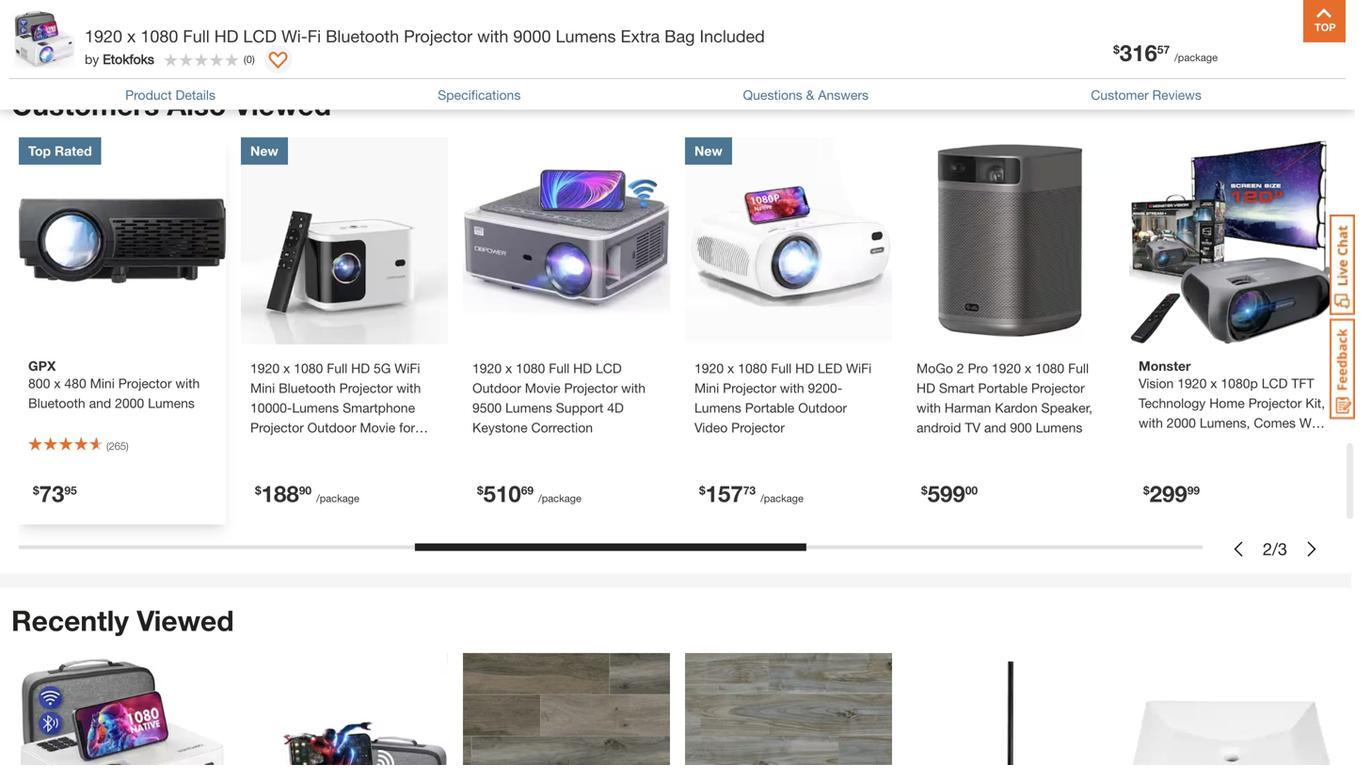 Task type: describe. For each thing, give the bounding box(es) containing it.
with inside mogo 2 pro 1920 x 1080 full hd smart portable projector with harman kardon speaker, android tv and 900 lumens
[[917, 400, 942, 416]]

by
[[85, 51, 99, 67]]

portable inside mogo 2 pro 1920 x 1080 full hd smart portable projector with harman kardon speaker, android tv and 900 lumens
[[979, 381, 1028, 396]]

1920 x 1080 full hd lcd outdoor movie projector with 9500 lumens support 4d keystone correction link
[[473, 359, 661, 438]]

510
[[484, 480, 521, 507]]

800
[[28, 376, 50, 391]]

rated
[[55, 143, 92, 159]]

kardon
[[995, 400, 1038, 416]]

hd for 510
[[574, 361, 592, 376]]

keystone
[[473, 420, 528, 436]]

recently viewed
[[11, 604, 234, 638]]

$ for 73
[[33, 484, 39, 497]]

movie inside 1920 x 1080 full hd lcd outdoor movie projector with 9500 lumens support 4d keystone correction
[[525, 381, 561, 396]]

portable inside the 1920 x 1080 full hd led wifi mini projector with 9200- lumens portable outdoor video projector
[[745, 400, 795, 416]]

vision 1920 x 1080p lcd tft technology home projector kit, with 2000 lumens, comes with 120 inch screen/carrying case image
[[1130, 138, 1337, 345]]

4d
[[607, 400, 624, 416]]

extra
[[621, 26, 660, 46]]

/
[[1273, 539, 1279, 559]]

$ for 316
[[1114, 43, 1120, 56]]

top button
[[1304, 0, 1346, 42]]

) for ( 0 )
[[252, 53, 255, 65]]

&
[[807, 87, 815, 103]]

x up etokfoks
[[127, 26, 136, 46]]

/package for 188
[[316, 493, 360, 505]]

hd for 188
[[351, 361, 370, 376]]

57
[[1158, 43, 1171, 56]]

$ 316 57 /package
[[1114, 39, 1218, 66]]

/package for 316
[[1175, 51, 1218, 64]]

x inside the 1920 x 1080 full hd led wifi mini projector with 9200- lumens portable outdoor video projector
[[728, 361, 735, 376]]

69
[[521, 484, 534, 497]]

full for 188
[[327, 361, 348, 376]]

projector inside mogo 2 pro 1920 x 1080 full hd smart portable projector with harman kardon speaker, android tv and 900 lumens
[[1032, 381, 1085, 396]]

1920 x 1080 full hd led wifi mini projector with 9200- lumens portable outdoor video projector
[[695, 361, 872, 436]]

movie inside 1920 x 1080 full hd 5g wifi mini bluetooth projector with 10000-lumens smartphone projector outdoor movie for pc/tv
[[360, 420, 396, 436]]

188
[[261, 480, 299, 507]]

projector down 10000-
[[250, 420, 304, 436]]

full for 157
[[771, 361, 792, 376]]

99
[[1188, 484, 1201, 497]]

tv
[[965, 420, 981, 436]]

$ for 157
[[700, 484, 706, 497]]

product details
[[125, 87, 216, 103]]

1920 x 1080 full hd led wifi mini projector with 9200- lumens portable outdoor video projector link
[[695, 359, 883, 438]]

selva ash 8 in. x 40 in. wood look porcelain floor and wall tile (12.92 sq. ft./case) image
[[463, 654, 670, 766]]

product
[[125, 87, 172, 103]]

$ for 599
[[922, 484, 928, 497]]

top rated
[[28, 143, 92, 159]]

$ 157 73 /package
[[700, 480, 804, 507]]

900
[[1011, 420, 1033, 436]]

projector right the video
[[732, 420, 785, 436]]

and inside mogo 2 pro 1920 x 1080 full hd smart portable projector with harman kardon speaker, android tv and 900 lumens
[[985, 420, 1007, 436]]

1920 x 1080 full hd lcd wi-fi bluetooth projector with 9000 lumens extra bag included image
[[19, 654, 226, 766]]

mogo 2 pro 1920 x 1080 full hd smart portable projector with harman kardon speaker, android tv and 900 lumens link
[[917, 359, 1105, 438]]

recently
[[11, 604, 129, 638]]

) for ( 265 )
[[126, 440, 129, 453]]

$ 73 95
[[33, 480, 77, 507]]

and inside the gpx 800 x 480 mini projector with bluetooth and 2000 lumens
[[89, 396, 111, 411]]

tft
[[1292, 376, 1315, 391]]

home
[[1210, 396, 1246, 411]]

1920 inside monster vision 1920 x 1080p lcd tft technology home projector kit, with 2000 lumens, comes with 120 inch screen/carrying case
[[1178, 376, 1207, 391]]

1920 x 1080 full hd 5g wifi mini bluetooth projector with 10000-lumens smartphone projector outdoor movie for pc/tv
[[250, 361, 421, 455]]

customers also viewed
[[11, 88, 331, 122]]

wi-
[[282, 26, 308, 46]]

fi
[[308, 26, 321, 46]]

$ 188 90 /package
[[255, 480, 360, 507]]

22 in. semi-recessed rectangular vessel bathroom sink in white image
[[1130, 654, 1337, 766]]

mogo 2 pro 1920 x 1080 full hd smart portable projector with harman kardon speaker, android tv and 900 lumens
[[917, 361, 1093, 436]]

hd for 157
[[796, 361, 815, 376]]

73 inside "$ 157 73 /package"
[[744, 484, 756, 497]]

bag
[[665, 26, 695, 46]]

599
[[928, 480, 966, 507]]

$ 510 69 /package
[[477, 480, 582, 507]]

screen/carrying
[[1194, 435, 1289, 451]]

outdoor inside 1920 x 1080 full hd lcd outdoor movie projector with 9500 lumens support 4d keystone correction
[[473, 381, 522, 396]]

smart
[[940, 381, 975, 396]]

mogo 2 pro 1920 x 1080 full hd smart portable projector with harman kardon speaker, android tv and 900 lumens image
[[908, 138, 1115, 345]]

26 in. x 3/4 in. black pearl matte galvanized steel round baluster (10-pack) image
[[908, 654, 1115, 766]]

projector inside 1920 x 1080 full hd lcd outdoor movie projector with 9500 lumens support 4d keystone correction
[[564, 381, 618, 396]]

video
[[695, 420, 728, 436]]

comes
[[1255, 415, 1297, 431]]

technology
[[1139, 396, 1206, 411]]

316
[[1120, 39, 1158, 66]]

harman
[[945, 400, 992, 416]]

1920 x 1080 full hd 5g wifi mini bluetooth projector with 10000-lumens smartphone projector outdoor movie for pc/tv image
[[241, 138, 448, 345]]

9200-
[[808, 381, 843, 396]]

10000-
[[250, 400, 292, 416]]

x inside 1920 x 1080 full hd 5g wifi mini bluetooth projector with 10000-lumens smartphone projector outdoor movie for pc/tv
[[283, 361, 290, 376]]

lumens inside 1920 x 1080 full hd 5g wifi mini bluetooth projector with 10000-lumens smartphone projector outdoor movie for pc/tv
[[292, 400, 339, 416]]

1920 for 1920 x 1080 full hd 5g wifi mini bluetooth projector with 10000-lumens smartphone projector outdoor movie for pc/tv
[[250, 361, 280, 376]]

etokfoks
[[103, 51, 154, 67]]

projector inside the gpx 800 x 480 mini projector with bluetooth and 2000 lumens
[[118, 376, 172, 391]]

next slide image
[[1305, 542, 1320, 557]]

questions & answers
[[743, 87, 869, 103]]

support
[[556, 400, 604, 416]]

mogo
[[917, 361, 954, 376]]

lumens inside the gpx 800 x 480 mini projector with bluetooth and 2000 lumens
[[148, 396, 195, 411]]

1920 x 1080 full hd 5g wifi mini bluetooth projector with 10000-lumens smartphone projector outdoor movie for pc/tv link
[[250, 359, 439, 455]]

$ for 299
[[1144, 484, 1150, 497]]

mini inside the gpx 800 x 480 mini projector with bluetooth and 2000 lumens
[[90, 376, 115, 391]]

9500
[[473, 400, 502, 416]]

pc/tv
[[250, 440, 289, 455]]

1080 for 510
[[516, 361, 545, 376]]

inch
[[1165, 435, 1190, 451]]

1 horizontal spatial 2
[[1264, 539, 1273, 559]]

questions
[[743, 87, 803, 103]]

answers
[[819, 87, 869, 103]]

with inside 1920 x 1080 full hd 5g wifi mini bluetooth projector with 10000-lumens smartphone projector outdoor movie for pc/tv
[[397, 381, 421, 396]]

lumens inside mogo 2 pro 1920 x 1080 full hd smart portable projector with harman kardon speaker, android tv and 900 lumens
[[1036, 420, 1083, 436]]

9000
[[514, 26, 551, 46]]

mini for 188
[[250, 381, 275, 396]]

2000 inside the gpx 800 x 480 mini projector with bluetooth and 2000 lumens
[[115, 396, 144, 411]]

with inside monster vision 1920 x 1080p lcd tft technology home projector kit, with 2000 lumens, comes with 120 inch screen/carrying case
[[1139, 415, 1164, 431]]

1080 for 188
[[294, 361, 323, 376]]

( 0 )
[[244, 53, 255, 65]]

customers
[[11, 88, 159, 122]]

bluetooth for fi
[[326, 26, 399, 46]]

lumens inside 1920 x 1080 full hd lcd outdoor movie projector with 9500 lumens support 4d keystone correction
[[506, 400, 553, 416]]

$ 599 00
[[922, 480, 978, 507]]

lcd for 1920 x 1080 full hd lcd outdoor movie projector with 9500 lumens support 4d keystone correction
[[596, 361, 622, 376]]

selva sky 8 in. x 40 in. wood look porcelain floor and wall tile (15.07 sq. ft./case) image
[[685, 654, 893, 766]]



Task type: vqa. For each thing, say whether or not it's contained in the screenshot.
$ 510 69 /Package
yes



Task type: locate. For each thing, give the bounding box(es) containing it.
1 vertical spatial and
[[985, 420, 1007, 436]]

1920 for 1920 x 1080 full hd lcd outdoor movie projector with 9500 lumens support 4d keystone correction
[[473, 361, 502, 376]]

2 vertical spatial outdoor
[[308, 420, 356, 436]]

$ left 00
[[922, 484, 928, 497]]

lumens,
[[1200, 415, 1251, 431]]

0 horizontal spatial outdoor
[[308, 420, 356, 436]]

projector up support on the bottom
[[564, 381, 618, 396]]

with inside the 1920 x 1080 full hd led wifi mini projector with 9200- lumens portable outdoor video projector
[[780, 381, 805, 396]]

0
[[246, 53, 252, 65]]

95
[[64, 484, 77, 497]]

full inside the 1920 x 1080 full hd led wifi mini projector with 9200- lumens portable outdoor video projector
[[771, 361, 792, 376]]

1 horizontal spatial new
[[695, 143, 723, 159]]

1920 x 1080 full hd lcd outdoor movie projector with 9500 lumens support 4d keystone correction image
[[463, 138, 670, 345]]

1920 up technology
[[1178, 376, 1207, 391]]

1920 up the video
[[695, 361, 724, 376]]

bluetooth inside 1920 x 1080 full hd 5g wifi mini bluetooth projector with 10000-lumens smartphone projector outdoor movie for pc/tv
[[279, 381, 336, 396]]

projector up speaker,
[[1032, 381, 1085, 396]]

wifi
[[395, 361, 420, 376], [847, 361, 872, 376]]

movie up support on the bottom
[[525, 381, 561, 396]]

1080p
[[1222, 376, 1259, 391]]

bluetooth right fi
[[326, 26, 399, 46]]

299
[[1150, 480, 1188, 507]]

/package inside $ 510 69 /package
[[539, 493, 582, 505]]

( for 0
[[244, 53, 246, 65]]

lumens inside the 1920 x 1080 full hd led wifi mini projector with 9200- lumens portable outdoor video projector
[[695, 400, 742, 416]]

android
[[917, 420, 962, 436]]

x inside 1920 x 1080 full hd lcd outdoor movie projector with 9500 lumens support 4d keystone correction
[[506, 361, 512, 376]]

( down the gpx 800 x 480 mini projector with bluetooth and 2000 lumens
[[106, 440, 109, 453]]

viewed
[[234, 88, 331, 122], [137, 604, 234, 638]]

x inside mogo 2 pro 1920 x 1080 full hd smart portable projector with harman kardon speaker, android tv and 900 lumens
[[1025, 361, 1032, 376]]

movie down smartphone
[[360, 420, 396, 436]]

/package right '90'
[[316, 493, 360, 505]]

0 horizontal spatial )
[[126, 440, 129, 453]]

full
[[183, 26, 210, 46], [327, 361, 348, 376], [549, 361, 570, 376], [771, 361, 792, 376], [1069, 361, 1090, 376]]

also
[[167, 88, 226, 122]]

1080 inside the 1920 x 1080 full hd led wifi mini projector with 9200- lumens portable outdoor video projector
[[738, 361, 768, 376]]

1 horizontal spatial 2000
[[1167, 415, 1197, 431]]

1920 up by
[[85, 26, 122, 46]]

x up home
[[1211, 376, 1218, 391]]

157
[[706, 480, 744, 507]]

1920 for 1920 x 1080 full hd lcd wi-fi bluetooth projector with 9000 lumens extra bag included
[[85, 26, 122, 46]]

) down the gpx 800 x 480 mini projector with bluetooth and 2000 lumens
[[126, 440, 129, 453]]

1 horizontal spatial mini
[[250, 381, 275, 396]]

1 horizontal spatial outdoor
[[473, 381, 522, 396]]

$ inside $ 73 95
[[33, 484, 39, 497]]

mini inside the 1920 x 1080 full hd led wifi mini projector with 9200- lumens portable outdoor video projector
[[695, 381, 720, 396]]

2 left pro
[[957, 361, 965, 376]]

0 vertical spatial 2
[[957, 361, 965, 376]]

2 wifi from the left
[[847, 361, 872, 376]]

120
[[1139, 435, 1161, 451]]

mini for 157
[[695, 381, 720, 396]]

1 horizontal spatial (
[[244, 53, 246, 65]]

wifi for 157
[[847, 361, 872, 376]]

1 vertical spatial viewed
[[137, 604, 234, 638]]

2000 up inch
[[1167, 415, 1197, 431]]

wifi inside 1920 x 1080 full hd 5g wifi mini bluetooth projector with 10000-lumens smartphone projector outdoor movie for pc/tv
[[395, 361, 420, 376]]

and right tv
[[985, 420, 1007, 436]]

/package inside "$ 157 73 /package"
[[761, 493, 804, 505]]

hd inside mogo 2 pro 1920 x 1080 full hd smart portable projector with harman kardon speaker, android tv and 900 lumens
[[917, 381, 936, 396]]

1 vertical spatial 2
[[1264, 539, 1273, 559]]

customer reviews
[[1091, 87, 1202, 103]]

1080 inside mogo 2 pro 1920 x 1080 full hd smart portable projector with harman kardon speaker, android tv and 900 lumens
[[1036, 361, 1065, 376]]

wifi for 188
[[395, 361, 420, 376]]

full left led on the right of the page
[[771, 361, 792, 376]]

1 vertical spatial (
[[106, 440, 109, 453]]

1080 inside 1920 x 1080 full hd 5g wifi mini bluetooth projector with 10000-lumens smartphone projector outdoor movie for pc/tv
[[294, 361, 323, 376]]

2000 up 265 at the left bottom
[[115, 396, 144, 411]]

outdoor inside the 1920 x 1080 full hd led wifi mini projector with 9200- lumens portable outdoor video projector
[[799, 400, 848, 416]]

lcd inside monster vision 1920 x 1080p lcd tft technology home projector kit, with 2000 lumens, comes with 120 inch screen/carrying case
[[1262, 376, 1289, 391]]

projector up the ( 265 )
[[118, 376, 172, 391]]

projector
[[404, 26, 473, 46], [118, 376, 172, 391], [340, 381, 393, 396], [564, 381, 618, 396], [723, 381, 777, 396], [1032, 381, 1085, 396], [1249, 396, 1303, 411], [250, 420, 304, 436], [732, 420, 785, 436]]

1920 inside mogo 2 pro 1920 x 1080 full hd smart portable projector with harman kardon speaker, android tv and 900 lumens
[[992, 361, 1022, 376]]

smartphone
[[343, 400, 415, 416]]

mini up 10000-
[[250, 381, 275, 396]]

mini
[[90, 376, 115, 391], [250, 381, 275, 396], [695, 381, 720, 396]]

questions & answers button
[[743, 85, 869, 105], [743, 85, 869, 105]]

x up keystone
[[506, 361, 512, 376]]

) left display image
[[252, 53, 255, 65]]

projector up the video
[[723, 381, 777, 396]]

0 vertical spatial )
[[252, 53, 255, 65]]

lcd inside 1920 x 1080 full hd lcd outdoor movie projector with 9500 lumens support 4d keystone correction
[[596, 361, 622, 376]]

/package right 69
[[539, 493, 582, 505]]

case
[[1293, 435, 1323, 451]]

x up 10000-
[[283, 361, 290, 376]]

2 horizontal spatial outdoor
[[799, 400, 848, 416]]

by etokfoks
[[85, 51, 154, 67]]

$ 299 99
[[1144, 480, 1201, 507]]

2 inside mogo 2 pro 1920 x 1080 full hd smart portable projector with harman kardon speaker, android tv and 900 lumens
[[957, 361, 965, 376]]

lcd for monster vision 1920 x 1080p lcd tft technology home projector kit, with 2000 lumens, comes with 120 inch screen/carrying case
[[1262, 376, 1289, 391]]

feedback link image
[[1330, 318, 1356, 420]]

bluetooth inside the gpx 800 x 480 mini projector with bluetooth and 2000 lumens
[[28, 396, 85, 411]]

full inside mogo 2 pro 1920 x 1080 full hd smart portable projector with harman kardon speaker, android tv and 900 lumens
[[1069, 361, 1090, 376]]

live chat image
[[1330, 215, 1356, 315]]

1 horizontal spatial movie
[[525, 381, 561, 396]]

$
[[1114, 43, 1120, 56], [33, 484, 39, 497], [255, 484, 261, 497], [477, 484, 484, 497], [700, 484, 706, 497], [922, 484, 928, 497], [1144, 484, 1150, 497]]

projector up comes
[[1249, 396, 1303, 411]]

bluetooth for mini
[[279, 381, 336, 396]]

mini right 480
[[90, 376, 115, 391]]

0 horizontal spatial (
[[106, 440, 109, 453]]

800 x 480 mini projector with bluetooth and 2000 lumens image
[[19, 138, 226, 345]]

pro
[[968, 361, 989, 376]]

/package right 57
[[1175, 51, 1218, 64]]

correction
[[532, 420, 593, 436]]

top
[[28, 143, 51, 159]]

90
[[299, 484, 312, 497]]

details
[[176, 87, 216, 103]]

$ inside $ 299 99
[[1144, 484, 1150, 497]]

1080 up etokfoks
[[141, 26, 178, 46]]

hd inside 1920 x 1080 full hd 5g wifi mini bluetooth projector with 10000-lumens smartphone projector outdoor movie for pc/tv
[[351, 361, 370, 376]]

/package inside $ 316 57 /package
[[1175, 51, 1218, 64]]

1 vertical spatial 2000
[[1167, 415, 1197, 431]]

$ inside $ 188 90 /package
[[255, 484, 261, 497]]

$ left 99 at the right bottom
[[1144, 484, 1150, 497]]

1 vertical spatial )
[[126, 440, 129, 453]]

full inside 1920 x 1080 full hd lcd outdoor movie projector with 9500 lumens support 4d keystone correction
[[549, 361, 570, 376]]

1920 inside the 1920 x 1080 full hd led wifi mini projector with 9200- lumens portable outdoor video projector
[[695, 361, 724, 376]]

included
[[700, 26, 765, 46]]

0 vertical spatial viewed
[[234, 88, 331, 122]]

$ up customer
[[1114, 43, 1120, 56]]

vision
[[1139, 376, 1174, 391]]

monster vision 1920 x 1080p lcd tft technology home projector kit, with 2000 lumens, comes with 120 inch screen/carrying case
[[1139, 358, 1327, 451]]

$ left 95
[[33, 484, 39, 497]]

full inside 1920 x 1080 full hd 5g wifi mini bluetooth projector with 10000-lumens smartphone projector outdoor movie for pc/tv
[[327, 361, 348, 376]]

movie
[[525, 381, 561, 396], [360, 420, 396, 436]]

hd inside the 1920 x 1080 full hd led wifi mini projector with 9200- lumens portable outdoor video projector
[[796, 361, 815, 376]]

0 horizontal spatial movie
[[360, 420, 396, 436]]

bluetooth
[[326, 26, 399, 46], [279, 381, 336, 396], [28, 396, 85, 411]]

for
[[399, 420, 415, 436]]

1920 right pro
[[992, 361, 1022, 376]]

0 horizontal spatial and
[[89, 396, 111, 411]]

$ down the video
[[700, 484, 706, 497]]

hd left led on the right of the page
[[796, 361, 815, 376]]

hd up details
[[214, 26, 239, 46]]

0 vertical spatial 2000
[[115, 396, 144, 411]]

/package for 157
[[761, 493, 804, 505]]

( left display image
[[244, 53, 246, 65]]

hd down "mogo"
[[917, 381, 936, 396]]

x up the video
[[728, 361, 735, 376]]

2 left the 3
[[1264, 539, 1273, 559]]

265
[[109, 440, 126, 453]]

wifi right led on the right of the page
[[847, 361, 872, 376]]

previous slide image
[[1232, 542, 1247, 557]]

)
[[252, 53, 255, 65], [126, 440, 129, 453]]

hd
[[214, 26, 239, 46], [351, 361, 370, 376], [574, 361, 592, 376], [796, 361, 815, 376], [917, 381, 936, 396]]

x inside the gpx 800 x 480 mini projector with bluetooth and 2000 lumens
[[54, 376, 61, 391]]

480
[[64, 376, 86, 391]]

$ for 188
[[255, 484, 261, 497]]

0 vertical spatial outdoor
[[473, 381, 522, 396]]

1920 for 1920 x 1080 full hd led wifi mini projector with 9200- lumens portable outdoor video projector
[[695, 361, 724, 376]]

with inside the gpx 800 x 480 mini projector with bluetooth and 2000 lumens
[[175, 376, 200, 391]]

1080 up speaker,
[[1036, 361, 1065, 376]]

full for 510
[[549, 361, 570, 376]]

0 horizontal spatial wifi
[[395, 361, 420, 376]]

0 vertical spatial portable
[[979, 381, 1028, 396]]

0 horizontal spatial new
[[250, 143, 279, 159]]

0 horizontal spatial 2000
[[115, 396, 144, 411]]

gpx 800 x 480 mini projector with bluetooth and 2000 lumens
[[28, 358, 200, 411]]

projector up smartphone
[[340, 381, 393, 396]]

1920 inside 1920 x 1080 full hd lcd outdoor movie projector with 9500 lumens support 4d keystone correction
[[473, 361, 502, 376]]

1920 x 1080 full hd led projector with 9500-lumens and carry bag home video projector for tv stick/ps4/android/ios image
[[241, 654, 448, 766]]

$ inside $ 599 00
[[922, 484, 928, 497]]

with inside 1920 x 1080 full hd lcd outdoor movie projector with 9500 lumens support 4d keystone correction
[[622, 381, 646, 396]]

with
[[1300, 415, 1327, 431]]

product image image
[[14, 9, 75, 71]]

1 horizontal spatial portable
[[979, 381, 1028, 396]]

projector inside monster vision 1920 x 1080p lcd tft technology home projector kit, with 2000 lumens, comes with 120 inch screen/carrying case
[[1249, 396, 1303, 411]]

1080 left led on the right of the page
[[738, 361, 768, 376]]

/package right '157'
[[761, 493, 804, 505]]

outdoor down 9200-
[[799, 400, 848, 416]]

/package
[[1175, 51, 1218, 64], [316, 493, 360, 505], [539, 493, 582, 505], [761, 493, 804, 505]]

1080
[[141, 26, 178, 46], [294, 361, 323, 376], [516, 361, 545, 376], [738, 361, 768, 376], [1036, 361, 1065, 376]]

x right 800
[[54, 376, 61, 391]]

1080 up keystone
[[516, 361, 545, 376]]

1 horizontal spatial 73
[[744, 484, 756, 497]]

1 horizontal spatial )
[[252, 53, 255, 65]]

x
[[127, 26, 136, 46], [283, 361, 290, 376], [506, 361, 512, 376], [728, 361, 735, 376], [1025, 361, 1032, 376], [54, 376, 61, 391], [1211, 376, 1218, 391]]

5g
[[374, 361, 391, 376]]

kit,
[[1306, 396, 1326, 411]]

0 horizontal spatial portable
[[745, 400, 795, 416]]

lumens
[[556, 26, 616, 46], [148, 396, 195, 411], [292, 400, 339, 416], [506, 400, 553, 416], [695, 400, 742, 416], [1036, 420, 1083, 436]]

customer reviews button
[[1091, 85, 1202, 105], [1091, 85, 1202, 105]]

full up speaker,
[[1069, 361, 1090, 376]]

full left "5g"
[[327, 361, 348, 376]]

monster
[[1139, 358, 1192, 374]]

1 new from the left
[[250, 143, 279, 159]]

1 wifi from the left
[[395, 361, 420, 376]]

outdoor inside 1920 x 1080 full hd 5g wifi mini bluetooth projector with 10000-lumens smartphone projector outdoor movie for pc/tv
[[308, 420, 356, 436]]

projector up specifications
[[404, 26, 473, 46]]

full up support on the bottom
[[549, 361, 570, 376]]

1 horizontal spatial wifi
[[847, 361, 872, 376]]

0 horizontal spatial 2
[[957, 361, 965, 376]]

2 new from the left
[[695, 143, 723, 159]]

1920
[[85, 26, 122, 46], [250, 361, 280, 376], [473, 361, 502, 376], [695, 361, 724, 376], [992, 361, 1022, 376], [1178, 376, 1207, 391]]

1080 for 157
[[738, 361, 768, 376]]

00
[[966, 484, 978, 497]]

wifi inside the 1920 x 1080 full hd led wifi mini projector with 9200- lumens portable outdoor video projector
[[847, 361, 872, 376]]

x inside monster vision 1920 x 1080p lcd tft technology home projector kit, with 2000 lumens, comes with 120 inch screen/carrying case
[[1211, 376, 1218, 391]]

new for 188
[[250, 143, 279, 159]]

0 vertical spatial and
[[89, 396, 111, 411]]

customer
[[1091, 87, 1149, 103]]

specifications
[[438, 87, 521, 103]]

$ inside $ 316 57 /package
[[1114, 43, 1120, 56]]

2 horizontal spatial mini
[[695, 381, 720, 396]]

outdoor down smartphone
[[308, 420, 356, 436]]

mini inside 1920 x 1080 full hd 5g wifi mini bluetooth projector with 10000-lumens smartphone projector outdoor movie for pc/tv
[[250, 381, 275, 396]]

bluetooth down 800
[[28, 396, 85, 411]]

full up details
[[183, 26, 210, 46]]

1 vertical spatial outdoor
[[799, 400, 848, 416]]

1920 up 9500
[[473, 361, 502, 376]]

hd inside 1920 x 1080 full hd lcd outdoor movie projector with 9500 lumens support 4d keystone correction
[[574, 361, 592, 376]]

2000 inside monster vision 1920 x 1080p lcd tft technology home projector kit, with 2000 lumens, comes with 120 inch screen/carrying case
[[1167, 415, 1197, 431]]

mini up the video
[[695, 381, 720, 396]]

( 265 )
[[106, 440, 129, 453]]

wifi right "5g"
[[395, 361, 420, 376]]

lcd for 1920 x 1080 full hd lcd wi-fi bluetooth projector with 9000 lumens extra bag included
[[243, 26, 277, 46]]

product details button
[[125, 85, 216, 105], [125, 85, 216, 105]]

0 horizontal spatial 73
[[39, 480, 64, 507]]

speaker,
[[1042, 400, 1093, 416]]

1920 up 10000-
[[250, 361, 280, 376]]

/package inside $ 188 90 /package
[[316, 493, 360, 505]]

reviews
[[1153, 87, 1202, 103]]

display image
[[269, 52, 288, 71]]

$ left 69
[[477, 484, 484, 497]]

1920 x 1080 full hd lcd wi-fi bluetooth projector with 9000 lumens extra bag included
[[85, 26, 765, 46]]

outdoor
[[473, 381, 522, 396], [799, 400, 848, 416], [308, 420, 356, 436]]

0 horizontal spatial mini
[[90, 376, 115, 391]]

bluetooth up 10000-
[[279, 381, 336, 396]]

1 vertical spatial movie
[[360, 420, 396, 436]]

new
[[250, 143, 279, 159], [695, 143, 723, 159]]

and up 265 at the left bottom
[[89, 396, 111, 411]]

1 horizontal spatial and
[[985, 420, 1007, 436]]

/package for 510
[[539, 493, 582, 505]]

and
[[89, 396, 111, 411], [985, 420, 1007, 436]]

1920 inside 1920 x 1080 full hd 5g wifi mini bluetooth projector with 10000-lumens smartphone projector outdoor movie for pc/tv
[[250, 361, 280, 376]]

$ down pc/tv
[[255, 484, 261, 497]]

3
[[1279, 539, 1288, 559]]

with
[[477, 26, 509, 46], [175, 376, 200, 391], [397, 381, 421, 396], [622, 381, 646, 396], [780, 381, 805, 396], [917, 400, 942, 416], [1139, 415, 1164, 431]]

0 vertical spatial movie
[[525, 381, 561, 396]]

outdoor up 9500
[[473, 381, 522, 396]]

$ inside "$ 157 73 /package"
[[700, 484, 706, 497]]

new for 157
[[695, 143, 723, 159]]

hd left "5g"
[[351, 361, 370, 376]]

2 / 3
[[1264, 539, 1288, 559]]

$ inside $ 510 69 /package
[[477, 484, 484, 497]]

specifications button
[[438, 85, 521, 105], [438, 85, 521, 105]]

1080 inside 1920 x 1080 full hd lcd outdoor movie projector with 9500 lumens support 4d keystone correction
[[516, 361, 545, 376]]

hd up support on the bottom
[[574, 361, 592, 376]]

x up kardon
[[1025, 361, 1032, 376]]

1 vertical spatial portable
[[745, 400, 795, 416]]

$ for 510
[[477, 484, 484, 497]]

gpx
[[28, 358, 56, 374]]

1080 left "5g"
[[294, 361, 323, 376]]

( for 265
[[106, 440, 109, 453]]

0 vertical spatial (
[[244, 53, 246, 65]]

1920 x 1080 full hd led wifi mini projector with 9200-lumens portable outdoor video projector image
[[685, 138, 893, 345]]



